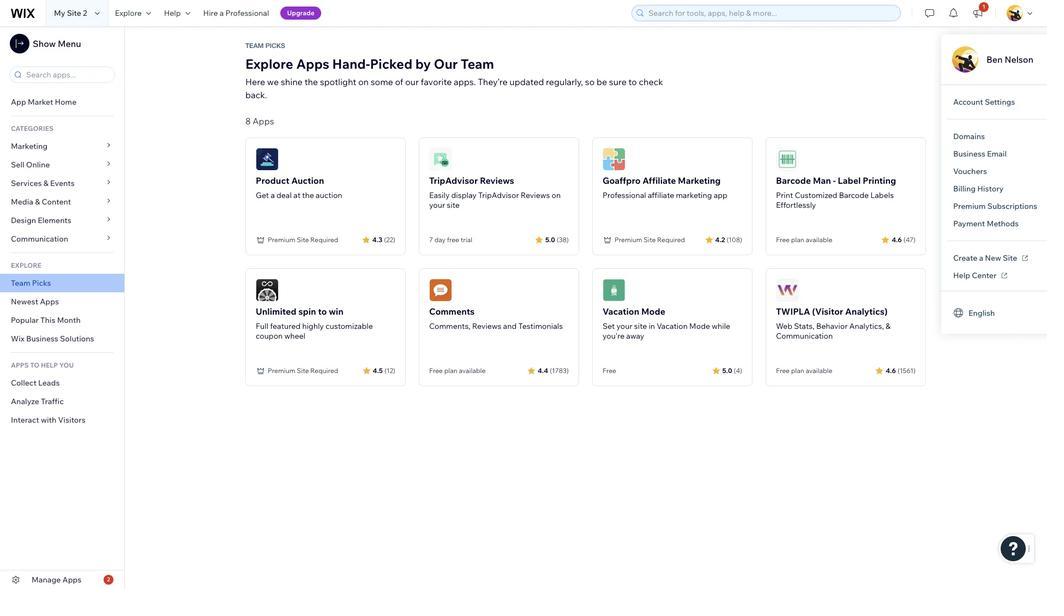 Task type: describe. For each thing, give the bounding box(es) containing it.
our
[[405, 76, 419, 87]]

apps to help you
[[11, 361, 74, 369]]

free for comments
[[429, 367, 443, 375]]

1 horizontal spatial mode
[[690, 321, 710, 331]]

site right the new
[[1004, 253, 1018, 263]]

behavior
[[817, 321, 848, 331]]

of
[[395, 76, 403, 87]]

analyze
[[11, 397, 39, 407]]

deal
[[277, 190, 292, 200]]

billing
[[954, 184, 976, 194]]

plan for man
[[792, 236, 805, 244]]

Search apps... field
[[23, 67, 111, 82]]

updated
[[510, 76, 544, 87]]

customized
[[795, 190, 838, 200]]

elements
[[38, 216, 71, 225]]

1 vertical spatial barcode
[[839, 190, 869, 200]]

manage apps
[[32, 575, 81, 585]]

0 horizontal spatial professional
[[226, 8, 269, 18]]

coupon
[[256, 331, 283, 341]]

print
[[776, 190, 794, 200]]

media
[[11, 197, 33, 207]]

5.0 (4)
[[723, 366, 743, 375]]

shine
[[281, 76, 303, 87]]

plan for (visitor
[[792, 367, 805, 375]]

professional inside goaffpro affiliate marketing professional affiliate marketing app
[[603, 190, 647, 200]]

the inside product auction get a deal at the auction
[[302, 190, 314, 200]]

domains link
[[945, 128, 994, 145]]

account
[[954, 97, 984, 107]]

& for events
[[43, 178, 49, 188]]

a inside product auction get a deal at the auction
[[271, 190, 275, 200]]

premium inside "link"
[[954, 201, 986, 211]]

product auction get a deal at the auction
[[256, 175, 342, 200]]

create
[[954, 253, 978, 263]]

free
[[447, 236, 459, 244]]

team picks link
[[0, 274, 124, 292]]

favorite
[[421, 76, 452, 87]]

my site 2
[[54, 8, 87, 18]]

your inside the vacation mode set your site in vacation mode while you're away
[[617, 321, 633, 331]]

regularly,
[[546, 76, 583, 87]]

vouchers link
[[945, 163, 996, 180]]

nelson
[[1005, 54, 1034, 65]]

1 vertical spatial reviews
[[521, 190, 550, 200]]

billing history
[[954, 184, 1004, 194]]

this
[[40, 315, 55, 325]]

app
[[11, 97, 26, 107]]

analyze traffic
[[11, 397, 64, 407]]

(12)
[[385, 366, 396, 375]]

affiliate
[[648, 190, 675, 200]]

site for goaffpro affiliate marketing
[[644, 236, 656, 244]]

free for twipla (visitor analytics)
[[776, 367, 790, 375]]

newest apps
[[11, 297, 59, 307]]

apps
[[11, 361, 29, 369]]

while
[[712, 321, 731, 331]]

free for barcode man - label printing
[[776, 236, 790, 244]]

customizable
[[326, 321, 373, 331]]

get
[[256, 190, 269, 200]]

popular this month link
[[0, 311, 124, 330]]

4.2 (108)
[[716, 235, 743, 244]]

4.4
[[538, 366, 548, 375]]

4.2
[[716, 235, 725, 244]]

wheel
[[285, 331, 306, 341]]

premium site required for professional
[[615, 236, 685, 244]]

history
[[978, 184, 1004, 194]]

0 vertical spatial 2
[[83, 8, 87, 18]]

1 horizontal spatial team picks
[[246, 42, 285, 50]]

5.0 for vacation mode
[[723, 366, 733, 375]]

8 apps
[[246, 116, 274, 127]]

available for (visitor
[[806, 367, 833, 375]]

site for product auction
[[297, 236, 309, 244]]

collect
[[11, 378, 36, 388]]

upgrade button
[[281, 7, 321, 20]]

team inside sidebar element
[[11, 278, 30, 288]]

trial
[[461, 236, 473, 244]]

unlimited
[[256, 306, 297, 317]]

free down you're
[[603, 367, 617, 375]]

sure
[[609, 76, 627, 87]]

english
[[969, 308, 995, 318]]

communication inside sidebar element
[[11, 234, 70, 244]]

hire a professional
[[203, 8, 269, 18]]

(108)
[[727, 235, 743, 244]]

create a new site link
[[945, 249, 1036, 267]]

unlimited spin to win full featured highly customizable coupon wheel
[[256, 306, 373, 341]]

goaffpro affiliate marketing logo image
[[603, 148, 626, 171]]

-
[[833, 175, 836, 186]]

site inside the vacation mode set your site in vacation mode while you're away
[[634, 321, 647, 331]]

they're
[[478, 76, 508, 87]]

account settings
[[954, 97, 1016, 107]]

collect leads
[[11, 378, 60, 388]]

upgrade
[[287, 9, 315, 17]]

(22)
[[384, 235, 396, 244]]

wix business solutions link
[[0, 330, 124, 348]]

required for spin
[[311, 367, 338, 375]]

categories
[[11, 124, 53, 133]]

1 horizontal spatial team
[[246, 42, 264, 50]]

services & events link
[[0, 174, 124, 193]]

7
[[429, 236, 433, 244]]

payment methods link
[[945, 215, 1028, 232]]

on inside "here we shine the spotlight on some of our favorite apps. they're updated regularly, so be sure to check back."
[[358, 76, 369, 87]]

0 vertical spatial barcode
[[776, 175, 811, 186]]

0 vertical spatial reviews
[[480, 175, 514, 186]]

the inside "here we shine the spotlight on some of our favorite apps. they're updated regularly, so be sure to check back."
[[305, 76, 318, 87]]

free plan available for comments,
[[429, 367, 486, 375]]

create a new site
[[954, 253, 1018, 263]]

1 vertical spatial team
[[461, 56, 494, 72]]

premium for product auction
[[268, 236, 296, 244]]

newest
[[11, 297, 38, 307]]

free plan available for man
[[776, 236, 833, 244]]

wix
[[11, 334, 24, 344]]

5.0 (38)
[[546, 235, 569, 244]]

comments comments, reviews and testimonials
[[429, 306, 563, 331]]

leads
[[38, 378, 60, 388]]

picked
[[370, 56, 413, 72]]

apps for 8
[[253, 116, 274, 127]]

collect leads link
[[0, 374, 124, 392]]

1 horizontal spatial picks
[[266, 42, 285, 50]]

app market home
[[11, 97, 77, 107]]

product auction logo image
[[256, 148, 279, 171]]



Task type: vqa. For each thing, say whether or not it's contained in the screenshot.


Task type: locate. For each thing, give the bounding box(es) containing it.
so
[[585, 76, 595, 87]]

premium up payment
[[954, 201, 986, 211]]

1 horizontal spatial a
[[271, 190, 275, 200]]

1 vertical spatial a
[[271, 190, 275, 200]]

0 horizontal spatial a
[[220, 8, 224, 18]]

1 horizontal spatial site
[[634, 321, 647, 331]]

marketing down categories
[[11, 141, 48, 151]]

premium site required down at
[[268, 236, 338, 244]]

plan
[[792, 236, 805, 244], [445, 367, 458, 375], [792, 367, 805, 375]]

help down create
[[954, 271, 971, 280]]

1 vertical spatial 2
[[107, 576, 110, 583]]

manage
[[32, 575, 61, 585]]

be
[[597, 76, 607, 87]]

0 horizontal spatial mode
[[642, 306, 666, 317]]

email
[[988, 149, 1007, 159]]

0 vertical spatial to
[[629, 76, 637, 87]]

to inside "here we shine the spotlight on some of our favorite apps. they're updated regularly, so be sure to check back."
[[629, 76, 637, 87]]

professional right hire
[[226, 8, 269, 18]]

5.0 for tripadvisor reviews
[[546, 235, 555, 244]]

you're
[[603, 331, 625, 341]]

vacation up set
[[603, 306, 640, 317]]

2 vertical spatial a
[[980, 253, 984, 263]]

market
[[28, 97, 53, 107]]

show
[[33, 38, 56, 49]]

help center link
[[945, 267, 1016, 284]]

site
[[447, 200, 460, 210], [634, 321, 647, 331]]

help button
[[158, 0, 197, 26]]

1 vertical spatial professional
[[603, 190, 647, 200]]

a
[[220, 8, 224, 18], [271, 190, 275, 200], [980, 253, 984, 263]]

help left hire
[[164, 8, 181, 18]]

menu
[[58, 38, 81, 49]]

(47)
[[904, 235, 916, 244]]

apps
[[296, 56, 330, 72], [253, 116, 274, 127], [40, 297, 59, 307], [63, 575, 81, 585]]

visitors
[[58, 415, 86, 425]]

2 horizontal spatial a
[[980, 253, 984, 263]]

0 vertical spatial communication
[[11, 234, 70, 244]]

premium site required
[[268, 236, 338, 244], [615, 236, 685, 244], [268, 367, 338, 375]]

1 vertical spatial 5.0
[[723, 366, 733, 375]]

1 button
[[966, 0, 990, 26]]

business email link
[[945, 145, 1016, 163]]

apps for manage
[[63, 575, 81, 585]]

& inside twipla (visitor analytics) web stats, behavior analytics, & communication
[[886, 321, 891, 331]]

premium for unlimited spin to win
[[268, 367, 296, 375]]

home
[[55, 97, 77, 107]]

marketing up "marketing"
[[678, 175, 721, 186]]

1 vertical spatial your
[[617, 321, 633, 331]]

free right (12)
[[429, 367, 443, 375]]

communication down twipla
[[776, 331, 833, 341]]

0 vertical spatial mode
[[642, 306, 666, 317]]

4.5 (12)
[[373, 366, 396, 375]]

explore
[[115, 8, 142, 18], [246, 56, 293, 72]]

vacation right in
[[657, 321, 688, 331]]

hand-
[[332, 56, 370, 72]]

your right set
[[617, 321, 633, 331]]

you
[[59, 361, 74, 369]]

0 vertical spatial on
[[358, 76, 369, 87]]

twipla (visitor analytics) logo image
[[776, 279, 799, 302]]

1 horizontal spatial on
[[552, 190, 561, 200]]

payment
[[954, 219, 986, 229]]

0 horizontal spatial team
[[11, 278, 30, 288]]

4.6 for barcode man - label printing
[[892, 235, 902, 244]]

premium site required down the "affiliate"
[[615, 236, 685, 244]]

2 inside sidebar element
[[107, 576, 110, 583]]

barcode up print
[[776, 175, 811, 186]]

1 vertical spatial the
[[302, 190, 314, 200]]

sell online link
[[0, 156, 124, 174]]

the
[[305, 76, 318, 87], [302, 190, 314, 200]]

1 vertical spatial vacation
[[657, 321, 688, 331]]

team picks up we
[[246, 42, 285, 50]]

0 vertical spatial your
[[429, 200, 445, 210]]

help inside button
[[164, 8, 181, 18]]

communication inside twipla (visitor analytics) web stats, behavior analytics, & communication
[[776, 331, 833, 341]]

5.0 left (38)
[[546, 235, 555, 244]]

site down the "affiliate"
[[644, 236, 656, 244]]

available for man
[[806, 236, 833, 244]]

1 horizontal spatial &
[[43, 178, 49, 188]]

plan for comments,
[[445, 367, 458, 375]]

picks up we
[[266, 42, 285, 50]]

0 vertical spatial picks
[[266, 42, 285, 50]]

available for comments,
[[459, 367, 486, 375]]

1 horizontal spatial business
[[954, 149, 986, 159]]

team picks inside sidebar element
[[11, 278, 51, 288]]

sidebar element
[[0, 26, 125, 589]]

explore apps hand-picked by our team
[[246, 56, 494, 72]]

your inside tripadvisor reviews easily display tripadvisor reviews on your site
[[429, 200, 445, 210]]

help for help
[[164, 8, 181, 18]]

premium site required for win
[[268, 367, 338, 375]]

we
[[267, 76, 279, 87]]

business down popular this month
[[26, 334, 58, 344]]

plan down comments,
[[445, 367, 458, 375]]

2 horizontal spatial &
[[886, 321, 891, 331]]

1 horizontal spatial marketing
[[678, 175, 721, 186]]

1 vertical spatial to
[[318, 306, 327, 317]]

highly
[[302, 321, 324, 331]]

0 vertical spatial 4.6
[[892, 235, 902, 244]]

label
[[838, 175, 861, 186]]

tripadvisor reviews logo image
[[429, 148, 452, 171]]

site inside tripadvisor reviews easily display tripadvisor reviews on your site
[[447, 200, 460, 210]]

0 horizontal spatial business
[[26, 334, 58, 344]]

help for help center
[[954, 271, 971, 280]]

0 vertical spatial team
[[246, 42, 264, 50]]

5.0
[[546, 235, 555, 244], [723, 366, 733, 375]]

2 vertical spatial &
[[886, 321, 891, 331]]

0 vertical spatial a
[[220, 8, 224, 18]]

apps for explore
[[296, 56, 330, 72]]

vacation mode logo image
[[603, 279, 626, 302]]

barcode down the label
[[839, 190, 869, 200]]

tripadvisor
[[429, 175, 478, 186], [479, 190, 519, 200]]

1 horizontal spatial 2
[[107, 576, 110, 583]]

1 vertical spatial on
[[552, 190, 561, 200]]

tripadvisor up display
[[429, 175, 478, 186]]

1 horizontal spatial help
[[954, 271, 971, 280]]

media & content
[[11, 197, 71, 207]]

apps up this
[[40, 297, 59, 307]]

1 vertical spatial 4.6
[[886, 366, 896, 375]]

1 vertical spatial picks
[[32, 278, 51, 288]]

reviews inside comments comments, reviews and testimonials
[[472, 321, 502, 331]]

media & content link
[[0, 193, 124, 211]]

apps up shine
[[296, 56, 330, 72]]

free down web
[[776, 367, 790, 375]]

site for unlimited spin to win
[[297, 367, 309, 375]]

(38)
[[557, 235, 569, 244]]

marketing inside goaffpro affiliate marketing professional affiliate marketing app
[[678, 175, 721, 186]]

0 horizontal spatial picks
[[32, 278, 51, 288]]

team
[[246, 42, 264, 50], [461, 56, 494, 72], [11, 278, 30, 288]]

month
[[57, 315, 81, 325]]

plan down stats,
[[792, 367, 805, 375]]

(1783)
[[550, 366, 569, 375]]

0 vertical spatial professional
[[226, 8, 269, 18]]

& right "media"
[[35, 197, 40, 207]]

sell online
[[11, 160, 50, 170]]

barcode man - label printing print customized barcode labels effortlessly
[[776, 175, 897, 210]]

mode up in
[[642, 306, 666, 317]]

0 horizontal spatial 2
[[83, 8, 87, 18]]

1 horizontal spatial vacation
[[657, 321, 688, 331]]

tripadvisor right display
[[479, 190, 519, 200]]

1 horizontal spatial your
[[617, 321, 633, 331]]

2 vertical spatial team
[[11, 278, 30, 288]]

premium site required for a
[[268, 236, 338, 244]]

site down at
[[297, 236, 309, 244]]

picks inside sidebar element
[[32, 278, 51, 288]]

required down highly
[[311, 367, 338, 375]]

0 horizontal spatial to
[[318, 306, 327, 317]]

vouchers
[[954, 166, 988, 176]]

a right the get
[[271, 190, 275, 200]]

0 vertical spatial 5.0
[[546, 235, 555, 244]]

premium down coupon
[[268, 367, 296, 375]]

premium for goaffpro affiliate marketing
[[615, 236, 643, 244]]

site down wheel
[[297, 367, 309, 375]]

the right at
[[302, 190, 314, 200]]

a left the new
[[980, 253, 984, 263]]

my
[[54, 8, 65, 18]]

5.0 left the (4)
[[723, 366, 733, 375]]

team picks down explore
[[11, 278, 51, 288]]

mode
[[642, 306, 666, 317], [690, 321, 710, 331]]

0 horizontal spatial help
[[164, 8, 181, 18]]

here we shine the spotlight on some of our favorite apps. they're updated regularly, so be sure to check back.
[[246, 76, 663, 100]]

premium
[[954, 201, 986, 211], [268, 236, 296, 244], [615, 236, 643, 244], [268, 367, 296, 375]]

professional down the goaffpro on the right of page
[[603, 190, 647, 200]]

0 horizontal spatial site
[[447, 200, 460, 210]]

some
[[371, 76, 393, 87]]

2 vertical spatial reviews
[[472, 321, 502, 331]]

free down effortlessly
[[776, 236, 790, 244]]

marketing link
[[0, 137, 124, 156]]

explore left help button
[[115, 8, 142, 18]]

business down domains link
[[954, 149, 986, 159]]

4.6 for twipla (visitor analytics)
[[886, 366, 896, 375]]

business inside 'link'
[[954, 149, 986, 159]]

required for auction
[[311, 236, 338, 244]]

1 vertical spatial &
[[35, 197, 40, 207]]

stats,
[[795, 321, 815, 331]]

premium down deal
[[268, 236, 296, 244]]

online
[[26, 160, 50, 170]]

available down effortlessly
[[806, 236, 833, 244]]

1 vertical spatial explore
[[246, 56, 293, 72]]

to right sure
[[629, 76, 637, 87]]

1 horizontal spatial communication
[[776, 331, 833, 341]]

1 vertical spatial tripadvisor
[[479, 190, 519, 200]]

7 day free trial
[[429, 236, 473, 244]]

0 vertical spatial tripadvisor
[[429, 175, 478, 186]]

0 horizontal spatial &
[[35, 197, 40, 207]]

explore for explore
[[115, 8, 142, 18]]

required for affiliate
[[658, 236, 685, 244]]

site up free
[[447, 200, 460, 210]]

a for create
[[980, 253, 984, 263]]

a right hire
[[220, 8, 224, 18]]

2 horizontal spatial team
[[461, 56, 494, 72]]

to left 'win'
[[318, 306, 327, 317]]

1
[[983, 3, 986, 10]]

1 vertical spatial marketing
[[678, 175, 721, 186]]

premium subscriptions
[[954, 201, 1038, 211]]

your left display
[[429, 200, 445, 210]]

0 horizontal spatial 5.0
[[546, 235, 555, 244]]

0 vertical spatial site
[[447, 200, 460, 210]]

required down the "affiliate"
[[658, 236, 685, 244]]

1 vertical spatial team picks
[[11, 278, 51, 288]]

1 vertical spatial communication
[[776, 331, 833, 341]]

4.5
[[373, 366, 383, 375]]

free plan available down comments,
[[429, 367, 486, 375]]

explore for explore apps hand-picked by our team
[[246, 56, 293, 72]]

1 horizontal spatial 5.0
[[723, 366, 733, 375]]

printing
[[863, 175, 897, 186]]

0 vertical spatial explore
[[115, 8, 142, 18]]

0 horizontal spatial communication
[[11, 234, 70, 244]]

1 vertical spatial help
[[954, 271, 971, 280]]

2 right my
[[83, 8, 87, 18]]

app
[[714, 190, 728, 200]]

Search for tools, apps, help & more... field
[[646, 5, 898, 21]]

a for hire
[[220, 8, 224, 18]]

0 vertical spatial business
[[954, 149, 986, 159]]

auction
[[316, 190, 342, 200]]

popular this month
[[11, 315, 81, 325]]

interact with visitors
[[11, 415, 86, 425]]

the right shine
[[305, 76, 318, 87]]

0 vertical spatial the
[[305, 76, 318, 87]]

apps right the 8
[[253, 116, 274, 127]]

premium up vacation mode logo
[[615, 236, 643, 244]]

team up apps.
[[461, 56, 494, 72]]

picks up newest apps
[[32, 278, 51, 288]]

day
[[435, 236, 446, 244]]

mode left while
[[690, 321, 710, 331]]

4.6 left (1561) at bottom right
[[886, 366, 896, 375]]

marketing inside sidebar element
[[11, 141, 48, 151]]

barcode man - label printing logo image
[[776, 148, 799, 171]]

0 vertical spatial help
[[164, 8, 181, 18]]

available down comments,
[[459, 367, 486, 375]]

auction
[[291, 175, 324, 186]]

web
[[776, 321, 793, 331]]

on left some
[[358, 76, 369, 87]]

services & events
[[11, 178, 75, 188]]

1 vertical spatial site
[[634, 321, 647, 331]]

on up 5.0 (38)
[[552, 190, 561, 200]]

on inside tripadvisor reviews easily display tripadvisor reviews on your site
[[552, 190, 561, 200]]

apps.
[[454, 76, 476, 87]]

1 vertical spatial business
[[26, 334, 58, 344]]

settings
[[985, 97, 1016, 107]]

0 horizontal spatial vacation
[[603, 306, 640, 317]]

traffic
[[41, 397, 64, 407]]

apps right manage
[[63, 575, 81, 585]]

explore up we
[[246, 56, 293, 72]]

tripadvisor reviews easily display tripadvisor reviews on your site
[[429, 175, 561, 210]]

1 horizontal spatial barcode
[[839, 190, 869, 200]]

available down behavior
[[806, 367, 833, 375]]

premium site required down wheel
[[268, 367, 338, 375]]

required down auction
[[311, 236, 338, 244]]

1 vertical spatial mode
[[690, 321, 710, 331]]

site right my
[[67, 8, 81, 18]]

0 horizontal spatial your
[[429, 200, 445, 210]]

& for content
[[35, 197, 40, 207]]

twipla (visitor analytics) web stats, behavior analytics, & communication
[[776, 306, 891, 341]]

(4)
[[734, 366, 743, 375]]

0 horizontal spatial explore
[[115, 8, 142, 18]]

domains
[[954, 132, 985, 141]]

apps for newest
[[40, 297, 59, 307]]

0 horizontal spatial barcode
[[776, 175, 811, 186]]

wix business solutions
[[11, 334, 94, 344]]

8
[[246, 116, 251, 127]]

newest apps link
[[0, 292, 124, 311]]

0 vertical spatial &
[[43, 178, 49, 188]]

help
[[164, 8, 181, 18], [954, 271, 971, 280]]

free plan available for (visitor
[[776, 367, 833, 375]]

1 horizontal spatial explore
[[246, 56, 293, 72]]

communication down design elements on the top left
[[11, 234, 70, 244]]

team down explore
[[11, 278, 30, 288]]

plan down effortlessly
[[792, 236, 805, 244]]

methods
[[987, 219, 1019, 229]]

1 horizontal spatial professional
[[603, 190, 647, 200]]

our
[[434, 56, 458, 72]]

0 horizontal spatial marketing
[[11, 141, 48, 151]]

set
[[603, 321, 615, 331]]

0 vertical spatial team picks
[[246, 42, 285, 50]]

0 vertical spatial vacation
[[603, 306, 640, 317]]

picks
[[266, 42, 285, 50], [32, 278, 51, 288]]

site left in
[[634, 321, 647, 331]]

show menu
[[33, 38, 81, 49]]

comments,
[[429, 321, 471, 331]]

unlimited spin to win logo image
[[256, 279, 279, 302]]

4.3
[[373, 235, 383, 244]]

0 horizontal spatial on
[[358, 76, 369, 87]]

& left events
[[43, 178, 49, 188]]

free plan available down effortlessly
[[776, 236, 833, 244]]

4.6 left (47) at the top of page
[[892, 235, 902, 244]]

comments logo image
[[429, 279, 452, 302]]

0 vertical spatial marketing
[[11, 141, 48, 151]]

1 horizontal spatial to
[[629, 76, 637, 87]]

to inside unlimited spin to win full featured highly customizable coupon wheel
[[318, 306, 327, 317]]

team up here
[[246, 42, 264, 50]]

4.4 (1783)
[[538, 366, 569, 375]]

free plan available down stats,
[[776, 367, 833, 375]]

business inside sidebar element
[[26, 334, 58, 344]]

0 horizontal spatial team picks
[[11, 278, 51, 288]]

2 right manage apps
[[107, 576, 110, 583]]

& right analytics,
[[886, 321, 891, 331]]



